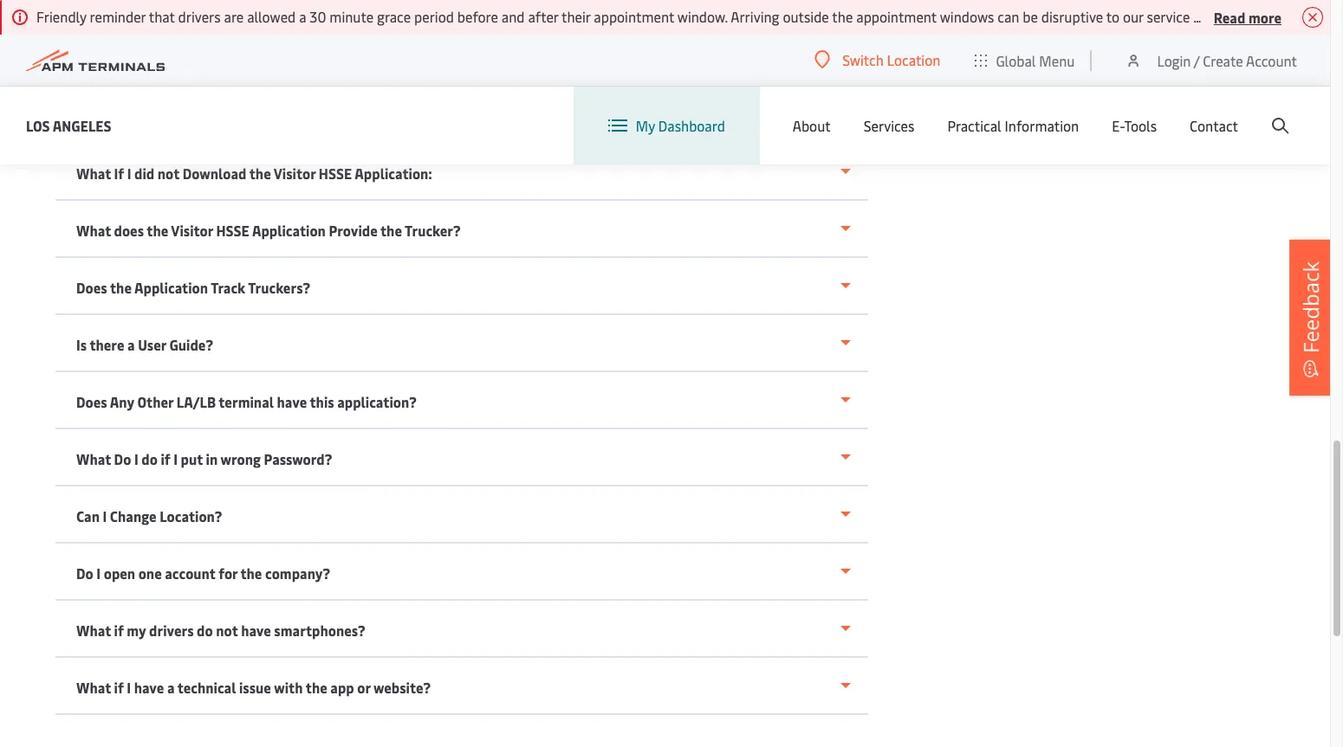 Task type: locate. For each thing, give the bounding box(es) containing it.
contact button
[[1190, 87, 1238, 165]]

application
[[252, 221, 326, 240], [134, 278, 208, 297]]

1 vertical spatial visitor
[[171, 221, 213, 240]]

visitor up what does the visitor hsse application provide the trucker?
[[274, 164, 316, 183]]

have left this
[[277, 393, 307, 412]]

provide
[[329, 221, 378, 240]]

does any other la/lb terminal have this application?
[[76, 393, 417, 412]]

track
[[211, 278, 245, 297]]

the left app
[[306, 679, 327, 698]]

does
[[114, 221, 144, 240]]

have left technical
[[134, 679, 164, 698]]

login / create account link
[[1125, 35, 1297, 86]]

do left open
[[76, 564, 93, 583]]

los
[[26, 116, 50, 135]]

hsse
[[319, 164, 352, 183], [216, 221, 249, 240]]

3 what from the top
[[76, 450, 111, 469]]

do inside "dropdown button"
[[141, 450, 158, 469]]

my
[[127, 621, 146, 640]]

0 horizontal spatial a
[[127, 335, 135, 354]]

los angeles link
[[26, 115, 111, 136]]

0 vertical spatial do
[[114, 450, 131, 469]]

0 vertical spatial visitor
[[274, 164, 316, 183]]

do i open one account for the company? button
[[55, 544, 868, 601]]

did
[[134, 164, 154, 183]]

or
[[357, 679, 371, 698]]

1 vertical spatial if
[[114, 621, 124, 640]]

what if i have a technical issue with the app or website? button
[[55, 659, 868, 716]]

does up is
[[76, 278, 107, 297]]

1 what from the top
[[76, 164, 111, 183]]

switch location button
[[815, 50, 941, 69]]

0 vertical spatial not
[[158, 164, 179, 183]]

what
[[76, 164, 111, 183], [76, 221, 111, 240], [76, 450, 111, 469], [76, 621, 111, 640], [76, 679, 111, 698]]

1 horizontal spatial hsse
[[319, 164, 352, 183]]

have inside "dropdown button"
[[277, 393, 307, 412]]

1 horizontal spatial not
[[216, 621, 238, 640]]

there
[[90, 335, 124, 354]]

not
[[158, 164, 179, 183], [216, 621, 238, 640]]

if inside dropdown button
[[114, 621, 124, 640]]

user
[[138, 335, 166, 354]]

1 vertical spatial do
[[197, 621, 213, 640]]

if inside "dropdown button"
[[161, 450, 170, 469]]

not right drivers at bottom
[[216, 621, 238, 640]]

truckers?
[[248, 278, 310, 297]]

0 vertical spatial if
[[161, 450, 170, 469]]

a left technical
[[167, 679, 175, 698]]

in
[[206, 450, 218, 469]]

hsse left application:
[[319, 164, 352, 183]]

1 vertical spatial a
[[167, 679, 175, 698]]

1 vertical spatial do
[[76, 564, 93, 583]]

is there a user guide? button
[[55, 315, 868, 373]]

do i open one account for the company?
[[76, 564, 330, 583]]

hsse up the track
[[216, 221, 249, 240]]

1 does from the top
[[76, 278, 107, 297]]

a inside the is there a user guide? dropdown button
[[127, 335, 135, 354]]

switch
[[843, 50, 884, 69]]

0 vertical spatial a
[[127, 335, 135, 354]]

0 vertical spatial do
[[141, 450, 158, 469]]

can
[[76, 507, 100, 526]]

0 vertical spatial does
[[76, 278, 107, 297]]

if inside dropdown button
[[114, 679, 124, 698]]

do left put on the left of page
[[141, 450, 158, 469]]

2 what from the top
[[76, 221, 111, 240]]

0 horizontal spatial visitor
[[171, 221, 213, 240]]

0 vertical spatial have
[[277, 393, 307, 412]]

have
[[277, 393, 307, 412], [241, 621, 271, 640], [134, 679, 164, 698]]

2 does from the top
[[76, 393, 107, 412]]

do right drivers at bottom
[[197, 621, 213, 640]]

application up truckers?
[[252, 221, 326, 240]]

1 horizontal spatial have
[[241, 621, 271, 640]]

services
[[864, 116, 915, 135]]

login
[[1157, 51, 1191, 70]]

1 horizontal spatial do
[[114, 450, 131, 469]]

1 horizontal spatial do
[[197, 621, 213, 640]]

e-
[[1112, 116, 1124, 135]]

does the application track truckers?
[[76, 278, 310, 297]]

my dashboard button
[[608, 87, 725, 165]]

do
[[141, 450, 158, 469], [197, 621, 213, 640]]

1 vertical spatial not
[[216, 621, 238, 640]]

read more
[[1214, 7, 1282, 26]]

what for what does the visitor hsse application provide the trucker?
[[76, 221, 111, 240]]

visitor up does the application track truckers?
[[171, 221, 213, 240]]

0 horizontal spatial have
[[134, 679, 164, 698]]

the right for
[[240, 564, 262, 583]]

does inside "dropdown button"
[[76, 393, 107, 412]]

for
[[219, 564, 238, 583]]

1 horizontal spatial application
[[252, 221, 326, 240]]

one
[[138, 564, 162, 583]]

what for what if i have a technical issue with the app or website?
[[76, 679, 111, 698]]

2 vertical spatial if
[[114, 679, 124, 698]]

about button
[[793, 87, 831, 165]]

my dashboard
[[636, 116, 725, 135]]

5 what from the top
[[76, 679, 111, 698]]

1 vertical spatial does
[[76, 393, 107, 412]]

read
[[1214, 7, 1246, 26]]

what inside dropdown button
[[76, 621, 111, 640]]

what for what do i do if i put in wrong password?
[[76, 450, 111, 469]]

about
[[793, 116, 831, 135]]

0 horizontal spatial application
[[134, 278, 208, 297]]

the right download
[[249, 164, 271, 183]]

dashboard
[[658, 116, 725, 135]]

contact
[[1190, 116, 1238, 135]]

other
[[137, 393, 174, 412]]

2 horizontal spatial have
[[277, 393, 307, 412]]

0 vertical spatial hsse
[[319, 164, 352, 183]]

create
[[1203, 51, 1243, 70]]

angeles
[[53, 116, 111, 135]]

if
[[161, 450, 170, 469], [114, 621, 124, 640], [114, 679, 124, 698]]

1 vertical spatial hsse
[[216, 221, 249, 240]]

do down any
[[114, 450, 131, 469]]

4 what from the top
[[76, 621, 111, 640]]

does left any
[[76, 393, 107, 412]]

if
[[114, 164, 124, 183]]

0 horizontal spatial hsse
[[216, 221, 249, 240]]

application:
[[355, 164, 432, 183]]

1 horizontal spatial a
[[167, 679, 175, 698]]

location?
[[160, 507, 222, 526]]

a left user at top
[[127, 335, 135, 354]]

2 vertical spatial have
[[134, 679, 164, 698]]

1 vertical spatial have
[[241, 621, 271, 640]]

application left the track
[[134, 278, 208, 297]]

the right does
[[147, 221, 168, 240]]

what inside "dropdown button"
[[76, 450, 111, 469]]

more
[[1249, 7, 1282, 26]]

not right did
[[158, 164, 179, 183]]

do
[[114, 450, 131, 469], [76, 564, 93, 583]]

0 horizontal spatial do
[[141, 450, 158, 469]]

have up "issue"
[[241, 621, 271, 640]]

0 horizontal spatial do
[[76, 564, 93, 583]]

does inside dropdown button
[[76, 278, 107, 297]]

1 vertical spatial application
[[134, 278, 208, 297]]

with
[[274, 679, 303, 698]]

0 horizontal spatial not
[[158, 164, 179, 183]]



Task type: describe. For each thing, give the bounding box(es) containing it.
what if my drivers do not have smartphones?
[[76, 621, 366, 640]]

this
[[310, 393, 334, 412]]

0 vertical spatial application
[[252, 221, 326, 240]]

e-tools
[[1112, 116, 1157, 135]]

global menu button
[[958, 34, 1092, 86]]

is
[[76, 335, 87, 354]]

what for what if my drivers do not have smartphones?
[[76, 621, 111, 640]]

los angeles
[[26, 116, 111, 135]]

have inside dropdown button
[[241, 621, 271, 640]]

if for i
[[114, 679, 124, 698]]

practical
[[948, 116, 1002, 135]]

do inside dropdown button
[[197, 621, 213, 640]]

practical information
[[948, 116, 1079, 135]]

what if my drivers do not have smartphones? button
[[55, 601, 868, 659]]

not inside dropdown button
[[216, 621, 238, 640]]

what for what if i did not download the visitor hsse application:
[[76, 164, 111, 183]]

technical
[[177, 679, 236, 698]]

tools
[[1124, 116, 1157, 135]]

global
[[996, 51, 1036, 70]]

a inside what if i have a technical issue with the app or website? dropdown button
[[167, 679, 175, 698]]

does for does any other la/lb terminal have this application?
[[76, 393, 107, 412]]

put
[[181, 450, 203, 469]]

what does the visitor hsse application provide the trucker? button
[[55, 201, 868, 258]]

password?
[[264, 450, 332, 469]]

app
[[330, 679, 354, 698]]

application?
[[337, 393, 417, 412]]

any
[[110, 393, 134, 412]]

my
[[636, 116, 655, 135]]

services button
[[864, 87, 915, 165]]

/
[[1194, 51, 1200, 70]]

does for does the application track truckers?
[[76, 278, 107, 297]]

switch location
[[843, 50, 941, 69]]

global menu
[[996, 51, 1075, 70]]

la/lb
[[177, 393, 216, 412]]

smartphones?
[[274, 621, 366, 640]]

can i change location? button
[[55, 487, 868, 544]]

what does the visitor hsse application provide the trucker?
[[76, 221, 461, 240]]

1 horizontal spatial visitor
[[274, 164, 316, 183]]

do inside dropdown button
[[76, 564, 93, 583]]

not inside dropdown button
[[158, 164, 179, 183]]

close alert image
[[1303, 7, 1323, 28]]

trucker?
[[405, 221, 461, 240]]

can i change location?
[[76, 507, 222, 526]]

the right provide
[[380, 221, 402, 240]]

wrong
[[221, 450, 261, 469]]

location
[[887, 50, 941, 69]]

if for my
[[114, 621, 124, 640]]

open
[[104, 564, 135, 583]]

account
[[165, 564, 215, 583]]

what if i have a technical issue with the app or website?
[[76, 679, 431, 698]]

what do i do if i put in wrong password? button
[[55, 430, 868, 487]]

what if i did not download the visitor hsse application: button
[[55, 144, 868, 201]]

change
[[110, 507, 157, 526]]

drivers
[[149, 621, 194, 640]]

read more button
[[1214, 6, 1282, 28]]

menu
[[1039, 51, 1075, 70]]

is there a user guide?
[[76, 335, 213, 354]]

guide?
[[169, 335, 213, 354]]

what if i did not download the visitor hsse application:
[[76, 164, 432, 183]]

download
[[183, 164, 247, 183]]

terminal
[[219, 393, 274, 412]]

do inside "dropdown button"
[[114, 450, 131, 469]]

what do i do if i put in wrong password?
[[76, 450, 332, 469]]

the down does
[[110, 278, 132, 297]]

practical information button
[[948, 87, 1079, 165]]

website?
[[373, 679, 431, 698]]

have inside dropdown button
[[134, 679, 164, 698]]

does any other la/lb terminal have this application? button
[[55, 373, 868, 430]]

information
[[1005, 116, 1079, 135]]

company?
[[265, 564, 330, 583]]

does the application track truckers? button
[[55, 258, 868, 315]]

account
[[1246, 51, 1297, 70]]

feedback button
[[1290, 239, 1333, 396]]

e-tools button
[[1112, 87, 1157, 165]]

issue
[[239, 679, 271, 698]]

feedback
[[1296, 261, 1325, 353]]

login / create account
[[1157, 51, 1297, 70]]



Task type: vqa. For each thing, say whether or not it's contained in the screenshot.
Tools
yes



